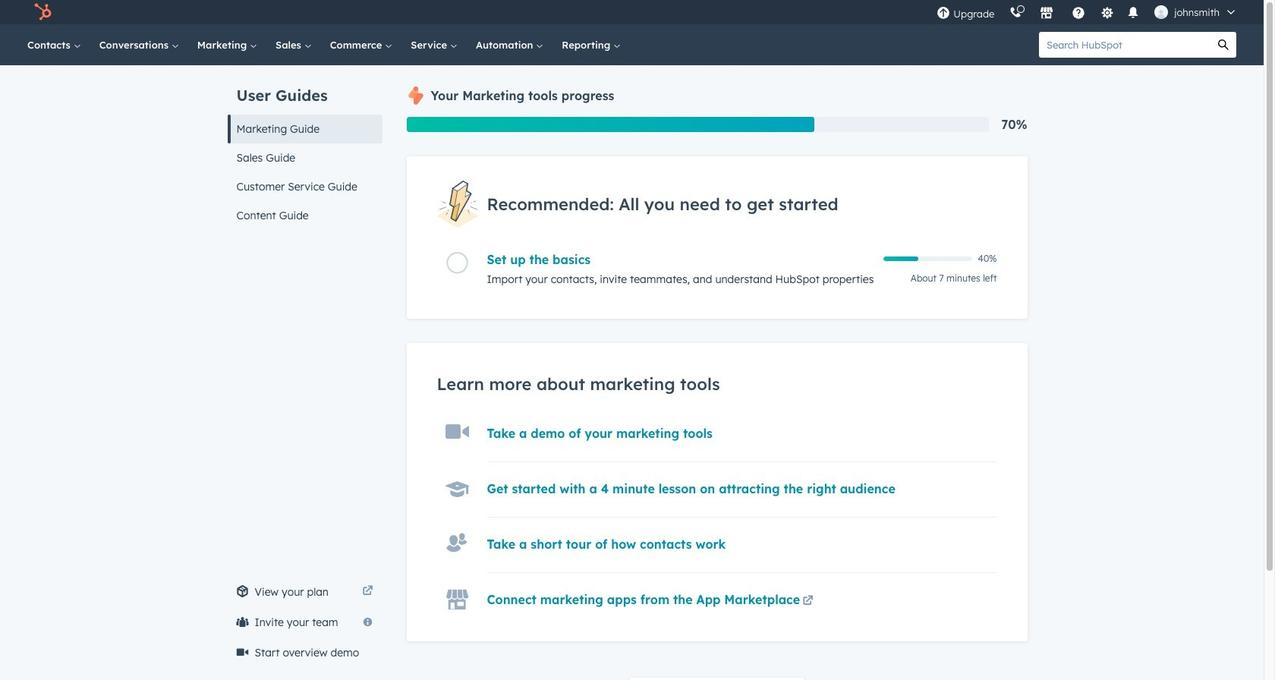 Task type: vqa. For each thing, say whether or not it's contained in the screenshot.
User Guides element
yes



Task type: locate. For each thing, give the bounding box(es) containing it.
john smith image
[[1155, 5, 1169, 19]]

progress bar
[[407, 117, 815, 132]]

user guides element
[[227, 65, 382, 230]]

marketplaces image
[[1040, 7, 1054, 21]]

link opens in a new window image
[[363, 586, 373, 598], [803, 593, 814, 611], [803, 596, 814, 608]]

[object object] complete progress bar
[[883, 257, 919, 261]]

Search HubSpot search field
[[1039, 32, 1211, 58]]

link opens in a new window image
[[363, 583, 373, 601]]

menu
[[930, 0, 1246, 24]]



